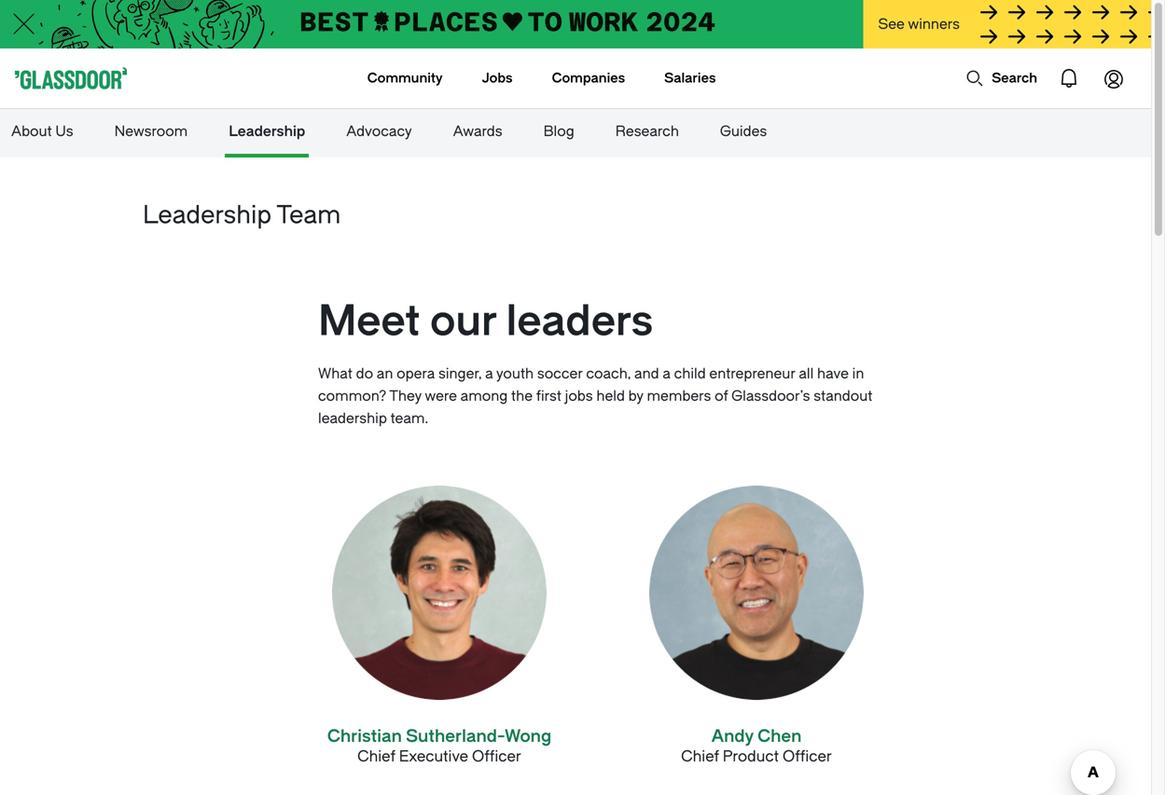 Task type: describe. For each thing, give the bounding box(es) containing it.
soccer
[[537, 366, 583, 383]]

leaders
[[506, 298, 653, 346]]

they
[[389, 388, 422, 405]]

winners
[[908, 16, 960, 33]]

have
[[817, 366, 849, 383]]

chief inside christian sutherland-wong chief executive officer
[[357, 749, 395, 766]]

community
[[367, 70, 443, 86]]

do
[[356, 366, 373, 383]]

sutherland-
[[406, 727, 505, 747]]

common?
[[318, 388, 386, 405]]

christian
[[327, 727, 402, 747]]

newsroom
[[114, 123, 188, 140]]

held
[[596, 388, 625, 405]]

entrepreneur
[[709, 366, 796, 383]]

jobs
[[565, 388, 593, 405]]

search
[[992, 70, 1037, 86]]

blog
[[544, 123, 574, 140]]

opera
[[397, 366, 435, 383]]

leadership team
[[143, 201, 341, 230]]

and
[[634, 366, 659, 383]]

salaries link
[[664, 49, 716, 108]]

companies
[[552, 70, 625, 86]]

wong
[[505, 727, 551, 747]]

community link
[[367, 49, 443, 108]]

andy
[[711, 727, 754, 747]]

about
[[11, 123, 52, 140]]

christian sutherland-wong chief executive officer
[[327, 727, 551, 766]]

in
[[852, 366, 864, 383]]

executive
[[399, 749, 468, 766]]

research link
[[612, 109, 683, 158]]

glassdoor's
[[732, 388, 810, 405]]

search button
[[956, 60, 1047, 97]]

meet our leaders
[[318, 298, 653, 346]]

newsroom link
[[111, 109, 191, 158]]

chief inside andy chen chief product officer
[[681, 749, 719, 766]]

singer,
[[438, 366, 482, 383]]

what do an opera singer, a youth soccer coach, and a child entrepreneur all have in common? they were among the first jobs held by members of glassdoor's standout leadership team.
[[318, 366, 873, 427]]

guides
[[720, 123, 767, 140]]

us
[[55, 123, 73, 140]]

1 a from the left
[[485, 366, 493, 383]]

product
[[723, 749, 779, 766]]

members
[[647, 388, 711, 405]]

leadership
[[318, 411, 387, 427]]

first
[[536, 388, 562, 405]]



Task type: vqa. For each thing, say whether or not it's contained in the screenshot.
have at the right top of the page
yes



Task type: locate. For each thing, give the bounding box(es) containing it.
1 headshot image from the left
[[332, 486, 547, 701]]

officer
[[472, 749, 521, 766], [783, 749, 832, 766]]

coach,
[[586, 366, 631, 383]]

2 chief from the left
[[681, 749, 719, 766]]

0 horizontal spatial headshot image
[[332, 486, 547, 701]]

jobs link
[[482, 49, 513, 108]]

advocacy
[[346, 123, 412, 140]]

2 a from the left
[[663, 366, 671, 383]]

officer inside christian sutherland-wong chief executive officer
[[472, 749, 521, 766]]

headshot image
[[332, 486, 547, 701], [649, 486, 864, 701]]

blog link
[[540, 109, 578, 158]]

a
[[485, 366, 493, 383], [663, 366, 671, 383]]

0 vertical spatial leadership
[[229, 123, 305, 140]]

a right and
[[663, 366, 671, 383]]

0 horizontal spatial chief
[[357, 749, 395, 766]]

companies link
[[552, 49, 625, 108]]

guides link
[[716, 109, 771, 158]]

headshot image for sutherland-
[[332, 486, 547, 701]]

leadership
[[229, 123, 305, 140], [143, 201, 272, 230]]

our
[[430, 298, 497, 346]]

0 horizontal spatial a
[[485, 366, 493, 383]]

1 officer from the left
[[472, 749, 521, 766]]

leadership for leadership
[[229, 123, 305, 140]]

see
[[878, 16, 905, 33]]

child
[[674, 366, 706, 383]]

officer down wong
[[472, 749, 521, 766]]

1 chief from the left
[[357, 749, 395, 766]]

youth
[[496, 366, 534, 383]]

team
[[277, 201, 341, 230]]

what
[[318, 366, 353, 383]]

andy chen chief product officer
[[681, 727, 832, 766]]

jobs
[[482, 70, 513, 86]]

an
[[377, 366, 393, 383]]

of
[[715, 388, 728, 405]]

were
[[425, 388, 457, 405]]

among
[[461, 388, 508, 405]]

meet
[[318, 298, 420, 346]]

all
[[799, 366, 814, 383]]

andy chen link
[[711, 727, 802, 747]]

by
[[628, 388, 643, 405]]

research
[[616, 123, 679, 140]]

awards
[[453, 123, 502, 140]]

see winners
[[878, 16, 960, 33]]

1 horizontal spatial officer
[[783, 749, 832, 766]]

standout
[[814, 388, 873, 405]]

headshot image for chen
[[649, 486, 864, 701]]

0 horizontal spatial officer
[[472, 749, 521, 766]]

a up among
[[485, 366, 493, 383]]

advocacy link
[[343, 109, 416, 158]]

see winners link
[[863, 0, 1151, 50]]

lottie animation container image
[[293, 49, 368, 106], [293, 49, 368, 106], [1047, 56, 1092, 101], [1047, 56, 1092, 101], [1092, 56, 1136, 101], [966, 69, 984, 88], [966, 69, 984, 88]]

1 vertical spatial leadership
[[143, 201, 272, 230]]

team.
[[390, 411, 429, 427]]

officer inside andy chen chief product officer
[[783, 749, 832, 766]]

chen
[[758, 727, 802, 747]]

1 horizontal spatial headshot image
[[649, 486, 864, 701]]

2 headshot image from the left
[[649, 486, 864, 701]]

christian sutherland-wong link
[[327, 727, 551, 747]]

awards link
[[449, 109, 506, 158]]

chief
[[357, 749, 395, 766], [681, 749, 719, 766]]

about us link
[[7, 109, 77, 158]]

chief down christian
[[357, 749, 395, 766]]

leadership link
[[225, 109, 309, 158]]

2 officer from the left
[[783, 749, 832, 766]]

the
[[511, 388, 533, 405]]

leadership for leadership team
[[143, 201, 272, 230]]

chief down andy
[[681, 749, 719, 766]]

1 horizontal spatial a
[[663, 366, 671, 383]]

officer down chen
[[783, 749, 832, 766]]

1 horizontal spatial chief
[[681, 749, 719, 766]]

lottie animation container image
[[1092, 56, 1136, 101]]

about us
[[11, 123, 73, 140]]

salaries
[[664, 70, 716, 86]]



